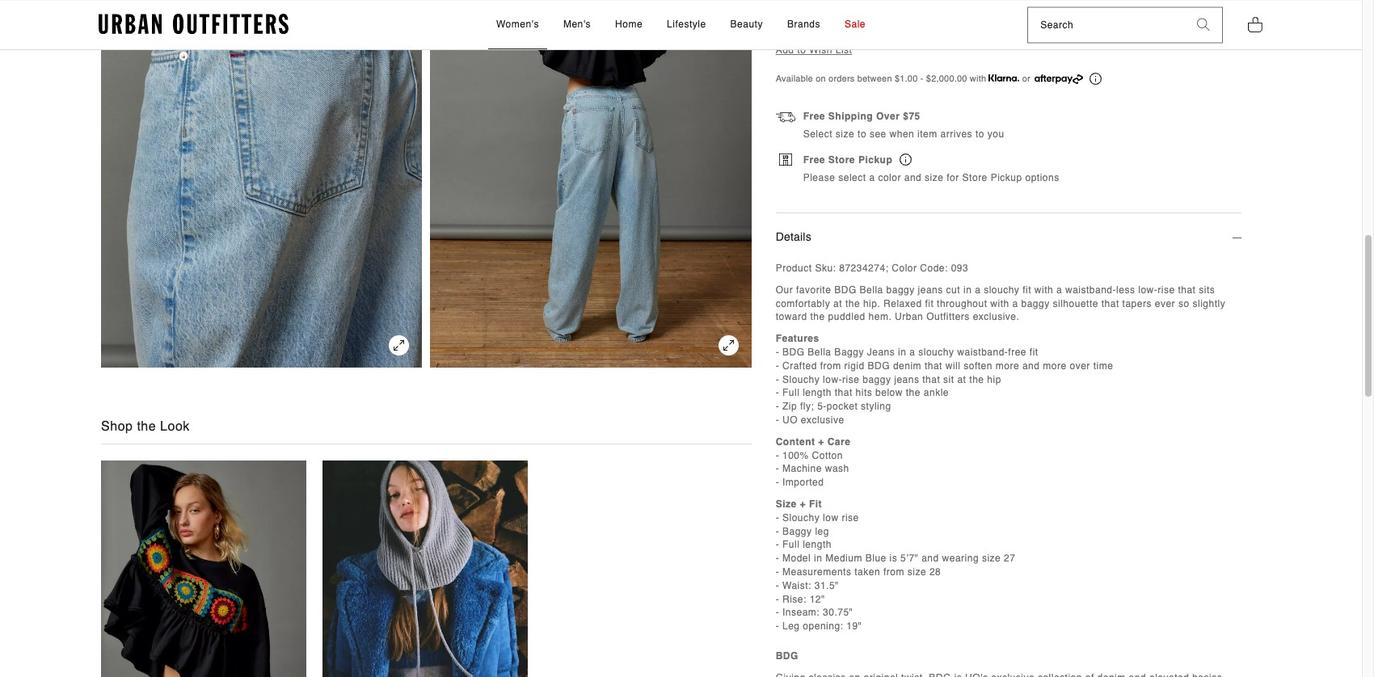 Task type: describe. For each thing, give the bounding box(es) containing it.
hip.
[[864, 298, 881, 309]]

select
[[839, 172, 867, 183]]

exclusive.
[[973, 311, 1020, 323]]

slouchy inside size + fit - slouchy low rise - baggy leg - full length - model in medium blue is 5'7" and wearing size 27 - measurements taken from size 28 - waist: 31.5" - rise: 12" - inseam: 30.75" - leg opening: 19"
[[783, 512, 820, 523]]

our favorite bdg bella baggy jeans cut in a slouchy fit with a waistband-less low-rise that sits comfortably at the hip. relaxed fit throughout with a baggy silhouette that tapers ever so slightly toward the puddled hem. urban outfitters exclusive.
[[776, 284, 1226, 323]]

31.5"
[[815, 580, 839, 591]]

outfitters
[[927, 311, 970, 323]]

women's link
[[488, 1, 547, 49]]

baggy inside size + fit - slouchy low rise - baggy leg - full length - model in medium blue is 5'7" and wearing size 27 - measurements taken from size 28 - waist: 31.5" - rise: 12" - inseam: 30.75" - leg opening: 19"
[[783, 526, 812, 537]]

a up the throughout
[[975, 284, 981, 295]]

available on orders between $1.00 - $2,000.00 with
[[776, 73, 990, 83]]

crafted
[[783, 360, 818, 371]]

sit
[[944, 374, 955, 385]]

features
[[776, 333, 820, 344]]

shipping
[[829, 111, 874, 122]]

less
[[1117, 284, 1136, 295]]

and inside features - bdg bella baggy jeans in a slouchy waistband-free fit - crafted from rigid bdg denim that will soften more and more over time - slouchy low-rise baggy jeans that sit at the hip - full length that hits below the ankle - zip fly; 5-pocket styling - uo exclusive
[[1023, 360, 1040, 371]]

details button
[[776, 213, 1242, 262]]

styling
[[861, 401, 892, 412]]

093
[[952, 262, 969, 274]]

hip
[[988, 374, 1002, 385]]

so
[[1179, 298, 1190, 309]]

opening:
[[803, 621, 844, 632]]

0 horizontal spatial to
[[798, 44, 807, 55]]

30.75"
[[823, 607, 854, 619]]

hem.
[[869, 311, 892, 323]]

sits
[[1200, 284, 1216, 295]]

model
[[783, 553, 811, 564]]

free for free shipping over $75 select size to see when item arrives to you
[[804, 111, 826, 122]]

sku:
[[816, 262, 837, 274]]

jeans inside features - bdg bella baggy jeans in a slouchy waistband-free fit - crafted from rigid bdg denim that will soften more and more over time - slouchy low-rise baggy jeans that sit at the hip - full length that hits below the ankle - zip fly; 5-pocket styling - uo exclusive
[[895, 374, 920, 385]]

fly;
[[801, 401, 815, 412]]

over
[[1070, 360, 1091, 371]]

a left color on the top of page
[[870, 172, 876, 183]]

cotton
[[812, 450, 843, 461]]

shop the look
[[101, 419, 190, 434]]

zip
[[783, 401, 798, 412]]

time
[[1094, 360, 1114, 371]]

sale
[[845, 19, 866, 30]]

leg
[[783, 621, 800, 632]]

sale link
[[837, 1, 874, 49]]

afterpay image
[[1035, 74, 1084, 83]]

lifestyle
[[667, 19, 707, 30]]

a inside features - bdg bella baggy jeans in a slouchy waistband-free fit - crafted from rigid bdg denim that will soften more and more over time - slouchy low-rise baggy jeans that sit at the hip - full length that hits below the ankle - zip fly; 5-pocket styling - uo exclusive
[[910, 347, 916, 358]]

toward
[[776, 311, 808, 323]]

will
[[946, 360, 961, 371]]

0 vertical spatial pickup
[[859, 154, 893, 165]]

slouchy inside features - bdg bella baggy jeans in a slouchy waistband-free fit - crafted from rigid bdg denim that will soften more and more over time - slouchy low-rise baggy jeans that sit at the hip - full length that hits below the ankle - zip fly; 5-pocket styling - uo exclusive
[[783, 374, 820, 385]]

that up ankle
[[923, 374, 941, 385]]

favorite
[[797, 284, 832, 295]]

size inside free shipping over $75 select size to see when item arrives to you
[[836, 128, 855, 140]]

men's link
[[556, 1, 599, 49]]

inseam:
[[783, 607, 820, 619]]

Search text field
[[1029, 8, 1186, 42]]

is
[[890, 553, 898, 564]]

27
[[1005, 553, 1016, 564]]

fit inside features - bdg bella baggy jeans in a slouchy waistband-free fit - crafted from rigid bdg denim that will soften more and more over time - slouchy low-rise baggy jeans that sit at the hip - full length that hits below the ankle - zip fly; 5-pocket styling - uo exclusive
[[1030, 347, 1039, 358]]

0 horizontal spatial with
[[970, 73, 987, 83]]

denim
[[894, 360, 922, 371]]

rise inside our favorite bdg bella baggy jeans cut in a slouchy fit with a waistband-less low-rise that sits comfortably at the hip. relaxed fit throughout with a baggy silhouette that tapers ever so slightly toward the puddled hem. urban outfitters exclusive.
[[1158, 284, 1176, 295]]

color
[[892, 262, 918, 274]]

a up silhouette
[[1057, 284, 1063, 295]]

the down comfortably
[[811, 311, 826, 323]]

my shopping bag image
[[1248, 15, 1264, 33]]

uo
[[783, 414, 798, 426]]

exclusive
[[801, 414, 845, 426]]

full inside size + fit - slouchy low rise - baggy leg - full length - model in medium blue is 5'7" and wearing size 27 - measurements taken from size 28 - waist: 31.5" - rise: 12" - inseam: 30.75" - leg opening: 19"
[[783, 539, 800, 551]]

home
[[616, 19, 643, 30]]

product
[[776, 262, 812, 274]]

hits
[[856, 387, 873, 399]]

length inside size + fit - slouchy low rise - baggy leg - full length - model in medium blue is 5'7" and wearing size 27 - measurements taken from size 28 - waist: 31.5" - rise: 12" - inseam: 30.75" - leg opening: 19"
[[803, 539, 832, 551]]

code:
[[921, 262, 949, 274]]

please
[[804, 172, 836, 183]]

women's
[[497, 19, 539, 30]]

1 vertical spatial fit
[[926, 298, 934, 309]]

add
[[776, 44, 795, 55]]

silhouette
[[1053, 298, 1099, 309]]

free
[[1009, 347, 1027, 358]]

baggy inside features - bdg bella baggy jeans in a slouchy waistband-free fit - crafted from rigid bdg denim that will soften more and more over time - slouchy low-rise baggy jeans that sit at the hip - full length that hits below the ankle - zip fly; 5-pocket styling - uo exclusive
[[863, 374, 892, 385]]

puddled
[[829, 311, 866, 323]]

list
[[836, 44, 853, 55]]

a up exclusive.
[[1013, 298, 1019, 309]]

12"
[[810, 594, 826, 605]]

arrives
[[941, 128, 973, 140]]

rise:
[[783, 594, 807, 605]]

medium
[[826, 553, 863, 564]]

size down '5'7"'
[[908, 567, 927, 578]]

content
[[776, 436, 816, 447]]

options
[[1026, 172, 1060, 183]]

rise inside size + fit - slouchy low rise - baggy leg - full length - model in medium blue is 5'7" and wearing size 27 - measurements taken from size 28 - waist: 31.5" - rise: 12" - inseam: 30.75" - leg opening: 19"
[[842, 512, 860, 523]]

2 horizontal spatial to
[[976, 128, 985, 140]]

waistband- inside our favorite bdg bella baggy jeans cut in a slouchy fit with a waistband-less low-rise that sits comfortably at the hip. relaxed fit throughout with a baggy silhouette that tapers ever so slightly toward the puddled hem. urban outfitters exclusive.
[[1066, 284, 1117, 295]]

bdg down jeans
[[868, 360, 891, 371]]

bella for baggy
[[808, 347, 832, 358]]

below
[[876, 387, 903, 399]]

at inside our favorite bdg bella baggy jeans cut in a slouchy fit with a waistband-less low-rise that sits comfortably at the hip. relaxed fit throughout with a baggy silhouette that tapers ever so slightly toward the puddled hem. urban outfitters exclusive.
[[834, 298, 843, 309]]

bdg bella baggy no-waistband jean #2 image
[[101, 0, 423, 367]]

bdg down leg
[[776, 651, 799, 662]]

available
[[776, 73, 814, 83]]

item
[[918, 128, 938, 140]]

1 vertical spatial store
[[963, 172, 988, 183]]

brands link
[[780, 1, 829, 49]]

87234274;
[[840, 262, 889, 274]]

1 horizontal spatial with
[[991, 298, 1010, 309]]

search image
[[1198, 19, 1211, 31]]

beauty link
[[723, 1, 772, 49]]

main navigation element
[[351, 1, 1012, 49]]

slightly
[[1193, 298, 1226, 309]]

waistband- inside features - bdg bella baggy jeans in a slouchy waistband-free fit - crafted from rigid bdg denim that will soften more and more over time - slouchy low-rise baggy jeans that sit at the hip - full length that hits below the ankle - zip fly; 5-pocket styling - uo exclusive
[[958, 347, 1009, 358]]

low- inside features - bdg bella baggy jeans in a slouchy waistband-free fit - crafted from rigid bdg denim that will soften more and more over time - slouchy low-rise baggy jeans that sit at the hip - full length that hits below the ankle - zip fly; 5-pocket styling - uo exclusive
[[823, 374, 843, 385]]

low
[[823, 512, 839, 523]]

2 store pickup image from the left
[[900, 153, 912, 166]]

please select a color and size for store pickup options
[[804, 172, 1060, 183]]

slouchy inside our favorite bdg bella baggy jeans cut in a slouchy fit with a waistband-less low-rise that sits comfortably at the hip. relaxed fit throughout with a baggy silhouette that tapers ever so slightly toward the puddled hem. urban outfitters exclusive.
[[984, 284, 1020, 295]]

2 more from the left
[[1044, 360, 1067, 371]]

home link
[[607, 1, 651, 49]]

size left for
[[925, 172, 944, 183]]

jeans
[[868, 347, 896, 358]]

0 vertical spatial fit
[[1023, 284, 1032, 295]]

brands
[[788, 19, 821, 30]]

add to wish list button
[[776, 44, 853, 55]]

our
[[776, 284, 794, 295]]

free for free store pickup
[[804, 154, 826, 165]]

the left ankle
[[906, 387, 921, 399]]



Task type: vqa. For each thing, say whether or not it's contained in the screenshot.
Write a Review
no



Task type: locate. For each thing, give the bounding box(es) containing it.
-
[[921, 73, 924, 83], [776, 347, 780, 358], [776, 360, 780, 371], [776, 374, 780, 385], [776, 387, 780, 399], [776, 401, 780, 412], [776, 414, 780, 426], [776, 450, 780, 461], [776, 463, 780, 475], [776, 477, 780, 488], [776, 512, 780, 523], [776, 526, 780, 537], [776, 539, 780, 551], [776, 553, 780, 564], [776, 567, 780, 578], [776, 580, 780, 591], [776, 594, 780, 605], [776, 607, 780, 619], [776, 621, 780, 632]]

measurements
[[783, 567, 852, 578]]

content + care - 100% cotton - machine wash - imported
[[776, 436, 851, 488]]

0 vertical spatial from
[[821, 360, 842, 371]]

waistband- up silhouette
[[1066, 284, 1117, 295]]

features - bdg bella baggy jeans in a slouchy waistband-free fit - crafted from rigid bdg denim that will soften more and more over time - slouchy low-rise baggy jeans that sit at the hip - full length that hits below the ankle - zip fly; 5-pocket styling - uo exclusive
[[776, 333, 1114, 426]]

0 horizontal spatial baggy
[[783, 526, 812, 537]]

with up exclusive.
[[991, 298, 1010, 309]]

that up so on the right top
[[1179, 284, 1197, 295]]

store pickup image
[[779, 153, 792, 165], [900, 153, 912, 166]]

leg
[[816, 526, 830, 537]]

see
[[870, 128, 887, 140]]

bdg lake crochet babydoll top image
[[101, 460, 307, 678]]

slouchy up exclusive.
[[984, 284, 1020, 295]]

machine
[[783, 463, 822, 475]]

bdg down features at the right
[[783, 347, 805, 358]]

0 vertical spatial +
[[819, 436, 825, 447]]

0 vertical spatial slouchy
[[783, 374, 820, 385]]

and up 28
[[922, 553, 940, 564]]

free up select
[[804, 111, 826, 122]]

1 free from the top
[[804, 111, 826, 122]]

1 vertical spatial waistband-
[[958, 347, 1009, 358]]

None search field
[[1029, 8, 1186, 42]]

0 horizontal spatial waistband-
[[958, 347, 1009, 358]]

+ up cotton
[[819, 436, 825, 447]]

zoom in image
[[389, 335, 410, 355]]

baggy up 'rigid' at the right
[[835, 347, 865, 358]]

length up 5-
[[803, 387, 832, 399]]

size left 27
[[983, 553, 1001, 564]]

2 full from the top
[[783, 539, 800, 551]]

1 vertical spatial free
[[804, 154, 826, 165]]

low- inside our favorite bdg bella baggy jeans cut in a slouchy fit with a waistband-less low-rise that sits comfortably at the hip. relaxed fit throughout with a baggy silhouette that tapers ever so slightly toward the puddled hem. urban outfitters exclusive.
[[1139, 284, 1158, 295]]

bdg
[[835, 284, 857, 295], [783, 347, 805, 358], [868, 360, 891, 371], [776, 651, 799, 662]]

bella inside features - bdg bella baggy jeans in a slouchy waistband-free fit - crafted from rigid bdg denim that will soften more and more over time - slouchy low-rise baggy jeans that sit at the hip - full length that hits below the ankle - zip fly; 5-pocket styling - uo exclusive
[[808, 347, 832, 358]]

0 vertical spatial length
[[803, 387, 832, 399]]

waistband-
[[1066, 284, 1117, 295], [958, 347, 1009, 358]]

1 vertical spatial pickup
[[991, 172, 1023, 183]]

details
[[776, 230, 812, 243]]

store
[[829, 154, 856, 165], [963, 172, 988, 183]]

slouchy
[[984, 284, 1020, 295], [919, 347, 955, 358]]

baggy up relaxed
[[887, 284, 915, 295]]

lifestyle link
[[659, 1, 715, 49]]

size down the shipping
[[836, 128, 855, 140]]

0 vertical spatial baggy
[[835, 347, 865, 358]]

0 vertical spatial full
[[783, 387, 800, 399]]

0 vertical spatial rise
[[1158, 284, 1176, 295]]

low- up "tapers"
[[1139, 284, 1158, 295]]

1 horizontal spatial to
[[858, 128, 867, 140]]

free inside free shipping over $75 select size to see when item arrives to you
[[804, 111, 826, 122]]

1 horizontal spatial store
[[963, 172, 988, 183]]

urban outfitters image
[[99, 14, 289, 35]]

more down free
[[996, 360, 1020, 371]]

1 horizontal spatial low-
[[1139, 284, 1158, 295]]

2 vertical spatial fit
[[1030, 347, 1039, 358]]

1 horizontal spatial pickup
[[991, 172, 1023, 183]]

store pickup image up color on the top of page
[[900, 153, 912, 166]]

5'7"
[[901, 553, 919, 564]]

$75
[[904, 111, 921, 122]]

comfortably
[[776, 298, 831, 309]]

on
[[816, 73, 826, 83]]

add to wish list
[[776, 44, 853, 55]]

fit up outfitters
[[926, 298, 934, 309]]

store right for
[[963, 172, 988, 183]]

+ for care
[[819, 436, 825, 447]]

for
[[947, 172, 960, 183]]

size + fit - slouchy low rise - baggy leg - full length - model in medium blue is 5'7" and wearing size 27 - measurements taken from size 28 - waist: 31.5" - rise: 12" - inseam: 30.75" - leg opening: 19"
[[776, 499, 1016, 632]]

1 vertical spatial low-
[[823, 374, 843, 385]]

orders
[[829, 73, 855, 83]]

at right sit
[[958, 374, 967, 385]]

jeans down code:
[[918, 284, 944, 295]]

0 horizontal spatial pickup
[[859, 154, 893, 165]]

length
[[803, 387, 832, 399], [803, 539, 832, 551]]

store pickup image down shipping options icon
[[779, 153, 792, 165]]

rise
[[1158, 284, 1176, 295], [843, 374, 860, 385], [842, 512, 860, 523]]

0 vertical spatial slouchy
[[984, 284, 1020, 295]]

1 vertical spatial baggy
[[783, 526, 812, 537]]

+ inside content + care - 100% cotton - machine wash - imported
[[819, 436, 825, 447]]

0 horizontal spatial at
[[834, 298, 843, 309]]

5-
[[818, 401, 827, 412]]

bdg up puddled on the top right
[[835, 284, 857, 295]]

0 vertical spatial and
[[905, 172, 922, 183]]

length down 'leg'
[[803, 539, 832, 551]]

cut
[[947, 284, 961, 295]]

0 vertical spatial jeans
[[918, 284, 944, 295]]

free up please
[[804, 154, 826, 165]]

that up 'pocket'
[[835, 387, 853, 399]]

or
[[1023, 73, 1031, 83]]

rise up ever
[[1158, 284, 1176, 295]]

over
[[877, 111, 900, 122]]

you
[[988, 128, 1005, 140]]

1 store pickup image from the left
[[779, 153, 792, 165]]

from inside features - bdg bella baggy jeans in a slouchy waistband-free fit - crafted from rigid bdg denim that will soften more and more over time - slouchy low-rise baggy jeans that sit at the hip - full length that hits below the ankle - zip fly; 5-pocket styling - uo exclusive
[[821, 360, 842, 371]]

the down soften
[[970, 374, 985, 385]]

in inside our favorite bdg bella baggy jeans cut in a slouchy fit with a waistband-less low-rise that sits comfortably at the hip. relaxed fit throughout with a baggy silhouette that tapers ever so slightly toward the puddled hem. urban outfitters exclusive.
[[964, 284, 972, 295]]

taken
[[855, 567, 881, 578]]

1 length from the top
[[803, 387, 832, 399]]

in right 'cut'
[[964, 284, 972, 295]]

1 slouchy from the top
[[783, 374, 820, 385]]

1 vertical spatial baggy
[[1022, 298, 1050, 309]]

19"
[[847, 621, 862, 632]]

2 slouchy from the top
[[783, 512, 820, 523]]

rise down 'rigid' at the right
[[843, 374, 860, 385]]

with up silhouette
[[1035, 284, 1054, 295]]

tapers
[[1123, 298, 1152, 309]]

fit down details dropdown button
[[1023, 284, 1032, 295]]

rise inside features - bdg bella baggy jeans in a slouchy waistband-free fit - crafted from rigid bdg denim that will soften more and more over time - slouchy low-rise baggy jeans that sit at the hip - full length that hits below the ankle - zip fly; 5-pocket styling - uo exclusive
[[843, 374, 860, 385]]

in up denim
[[899, 347, 907, 358]]

$1.00
[[895, 73, 918, 83]]

1 vertical spatial slouchy
[[919, 347, 955, 358]]

+
[[819, 436, 825, 447], [800, 499, 806, 510]]

0 horizontal spatial in
[[814, 553, 823, 564]]

1 vertical spatial rise
[[843, 374, 860, 385]]

2 vertical spatial rise
[[842, 512, 860, 523]]

slouchy down fit
[[783, 512, 820, 523]]

0 horizontal spatial slouchy
[[919, 347, 955, 358]]

store pickup image
[[779, 153, 792, 165]]

when
[[890, 128, 915, 140]]

bella
[[860, 284, 884, 295], [808, 347, 832, 358]]

low- up 'pocket'
[[823, 374, 843, 385]]

wish
[[810, 44, 833, 55]]

bella inside our favorite bdg bella baggy jeans cut in a slouchy fit with a waistband-less low-rise that sits comfortably at the hip. relaxed fit throughout with a baggy silhouette that tapers ever so slightly toward the puddled hem. urban outfitters exclusive.
[[860, 284, 884, 295]]

soften
[[964, 360, 993, 371]]

ever
[[1156, 298, 1176, 309]]

ankle
[[924, 387, 949, 399]]

bella up crafted
[[808, 347, 832, 358]]

shipping options image
[[776, 110, 796, 129]]

1 more from the left
[[996, 360, 1020, 371]]

slouchy down crafted
[[783, 374, 820, 385]]

0 vertical spatial with
[[970, 73, 987, 83]]

in
[[964, 284, 972, 295], [899, 347, 907, 358], [814, 553, 823, 564]]

1 vertical spatial bella
[[808, 347, 832, 358]]

a up denim
[[910, 347, 916, 358]]

waist:
[[783, 580, 812, 591]]

2 vertical spatial with
[[991, 298, 1010, 309]]

free shipping over $75 select size to see when item arrives to you
[[804, 111, 1005, 140]]

0 vertical spatial waistband-
[[1066, 284, 1117, 295]]

0 horizontal spatial +
[[800, 499, 806, 510]]

2 free from the top
[[804, 154, 826, 165]]

0 vertical spatial store
[[829, 154, 856, 165]]

with left klarna icon in the top of the page
[[970, 73, 987, 83]]

2 vertical spatial and
[[922, 553, 940, 564]]

at inside features - bdg bella baggy jeans in a slouchy waistband-free fit - crafted from rigid bdg denim that will soften more and more over time - slouchy low-rise baggy jeans that sit at the hip - full length that hits below the ankle - zip fly; 5-pocket styling - uo exclusive
[[958, 374, 967, 385]]

or button
[[990, 71, 1103, 86]]

kimchi blue willa faux shearling maxi jacket image
[[323, 460, 529, 678]]

100%
[[783, 450, 809, 461]]

more
[[996, 360, 1020, 371], [1044, 360, 1067, 371]]

jeans
[[918, 284, 944, 295], [895, 374, 920, 385]]

length inside features - bdg bella baggy jeans in a slouchy waistband-free fit - crafted from rigid bdg denim that will soften more and more over time - slouchy low-rise baggy jeans that sit at the hip - full length that hits below the ankle - zip fly; 5-pocket styling - uo exclusive
[[803, 387, 832, 399]]

1 vertical spatial in
[[899, 347, 907, 358]]

men's
[[564, 19, 591, 30]]

28
[[930, 567, 942, 578]]

jeans inside our favorite bdg bella baggy jeans cut in a slouchy fit with a waistband-less low-rise that sits comfortably at the hip. relaxed fit throughout with a baggy silhouette that tapers ever so slightly toward the puddled hem. urban outfitters exclusive.
[[918, 284, 944, 295]]

2 horizontal spatial in
[[964, 284, 972, 295]]

to right add
[[798, 44, 807, 55]]

in inside features - bdg bella baggy jeans in a slouchy waistband-free fit - crafted from rigid bdg denim that will soften more and more over time - slouchy low-rise baggy jeans that sit at the hip - full length that hits below the ankle - zip fly; 5-pocket styling - uo exclusive
[[899, 347, 907, 358]]

1 vertical spatial and
[[1023, 360, 1040, 371]]

product sku: 87234274; color code: 093
[[776, 262, 969, 274]]

full inside features - bdg bella baggy jeans in a slouchy waistband-free fit - crafted from rigid bdg denim that will soften more and more over time - slouchy low-rise baggy jeans that sit at the hip - full length that hits below the ankle - zip fly; 5-pocket styling - uo exclusive
[[783, 387, 800, 399]]

1 vertical spatial with
[[1035, 284, 1054, 295]]

0 vertical spatial free
[[804, 111, 826, 122]]

free
[[804, 111, 826, 122], [804, 154, 826, 165]]

bdg bella baggy no-waistband jean #3 image
[[431, 0, 752, 367]]

slouchy up "will"
[[919, 347, 955, 358]]

store up "select"
[[829, 154, 856, 165]]

and right color on the top of page
[[905, 172, 922, 183]]

0 horizontal spatial from
[[821, 360, 842, 371]]

baggy
[[835, 347, 865, 358], [783, 526, 812, 537]]

1 horizontal spatial slouchy
[[984, 284, 1020, 295]]

0 vertical spatial at
[[834, 298, 843, 309]]

the up puddled on the top right
[[846, 298, 861, 309]]

0 horizontal spatial more
[[996, 360, 1020, 371]]

0 vertical spatial baggy
[[887, 284, 915, 295]]

1 horizontal spatial +
[[819, 436, 825, 447]]

more left over
[[1044, 360, 1067, 371]]

fit right free
[[1030, 347, 1039, 358]]

from inside size + fit - slouchy low rise - baggy leg - full length - model in medium blue is 5'7" and wearing size 27 - measurements taken from size 28 - waist: 31.5" - rise: 12" - inseam: 30.75" - leg opening: 19"
[[884, 567, 905, 578]]

1 vertical spatial slouchy
[[783, 512, 820, 523]]

to left you
[[976, 128, 985, 140]]

at up puddled on the top right
[[834, 298, 843, 309]]

care
[[828, 436, 851, 447]]

klarna image
[[990, 74, 1020, 81]]

0 vertical spatial low-
[[1139, 284, 1158, 295]]

1 horizontal spatial more
[[1044, 360, 1067, 371]]

from
[[821, 360, 842, 371], [884, 567, 905, 578]]

1 horizontal spatial at
[[958, 374, 967, 385]]

0 vertical spatial in
[[964, 284, 972, 295]]

1 vertical spatial full
[[783, 539, 800, 551]]

throughout
[[937, 298, 988, 309]]

2 vertical spatial in
[[814, 553, 823, 564]]

1 vertical spatial at
[[958, 374, 967, 385]]

the left look
[[137, 419, 156, 434]]

1 horizontal spatial bella
[[860, 284, 884, 295]]

+ inside size + fit - slouchy low rise - baggy leg - full length - model in medium blue is 5'7" and wearing size 27 - measurements taken from size 28 - waist: 31.5" - rise: 12" - inseam: 30.75" - leg opening: 19"
[[800, 499, 806, 510]]

slouchy inside features - bdg bella baggy jeans in a slouchy waistband-free fit - crafted from rigid bdg denim that will soften more and more over time - slouchy low-rise baggy jeans that sit at the hip - full length that hits below the ankle - zip fly; 5-pocket styling - uo exclusive
[[919, 347, 955, 358]]

rise right low
[[842, 512, 860, 523]]

0 horizontal spatial store
[[829, 154, 856, 165]]

2 horizontal spatial with
[[1035, 284, 1054, 295]]

2 vertical spatial baggy
[[863, 374, 892, 385]]

1 horizontal spatial in
[[899, 347, 907, 358]]

0 vertical spatial bella
[[860, 284, 884, 295]]

slouchy
[[783, 374, 820, 385], [783, 512, 820, 523]]

1 horizontal spatial from
[[884, 567, 905, 578]]

and inside size + fit - slouchy low rise - baggy leg - full length - model in medium blue is 5'7" and wearing size 27 - measurements taken from size 28 - waist: 31.5" - rise: 12" - inseam: 30.75" - leg opening: 19"
[[922, 553, 940, 564]]

that left "will"
[[925, 360, 943, 371]]

bella for baggy
[[860, 284, 884, 295]]

baggy left 'leg'
[[783, 526, 812, 537]]

full up zip
[[783, 387, 800, 399]]

that down less
[[1102, 298, 1120, 309]]

0 horizontal spatial low-
[[823, 374, 843, 385]]

imported
[[783, 477, 824, 488]]

+ left fit
[[800, 499, 806, 510]]

1 full from the top
[[783, 387, 800, 399]]

1 vertical spatial jeans
[[895, 374, 920, 385]]

bdg inside our favorite bdg bella baggy jeans cut in a slouchy fit with a waistband-less low-rise that sits comfortably at the hip. relaxed fit throughout with a baggy silhouette that tapers ever so slightly toward the puddled hem. urban outfitters exclusive.
[[835, 284, 857, 295]]

1 vertical spatial from
[[884, 567, 905, 578]]

size
[[836, 128, 855, 140], [925, 172, 944, 183], [983, 553, 1001, 564], [908, 567, 927, 578]]

waistband- up soften
[[958, 347, 1009, 358]]

from left 'rigid' at the right
[[821, 360, 842, 371]]

baggy up below
[[863, 374, 892, 385]]

$2,000.00
[[927, 73, 968, 83]]

baggy
[[887, 284, 915, 295], [1022, 298, 1050, 309], [863, 374, 892, 385]]

1 horizontal spatial baggy
[[835, 347, 865, 358]]

pickup up color on the top of page
[[859, 154, 893, 165]]

to
[[798, 44, 807, 55], [858, 128, 867, 140], [976, 128, 985, 140]]

urban
[[895, 311, 924, 323]]

to left see
[[858, 128, 867, 140]]

0 horizontal spatial bella
[[808, 347, 832, 358]]

1 horizontal spatial waistband-
[[1066, 284, 1117, 295]]

in up measurements
[[814, 553, 823, 564]]

0 horizontal spatial store pickup image
[[779, 153, 792, 165]]

jeans down denim
[[895, 374, 920, 385]]

1 vertical spatial +
[[800, 499, 806, 510]]

bella up hip.
[[860, 284, 884, 295]]

+ for fit
[[800, 499, 806, 510]]

select
[[804, 128, 833, 140]]

baggy inside features - bdg bella baggy jeans in a slouchy waistband-free fit - crafted from rigid bdg denim that will soften more and more over time - slouchy low-rise baggy jeans that sit at the hip - full length that hits below the ankle - zip fly; 5-pocket styling - uo exclusive
[[835, 347, 865, 358]]

zoom in image
[[719, 335, 739, 355]]

baggy left silhouette
[[1022, 298, 1050, 309]]

pickup left options
[[991, 172, 1023, 183]]

1 horizontal spatial store pickup image
[[900, 153, 912, 166]]

in inside size + fit - slouchy low rise - baggy leg - full length - model in medium blue is 5'7" and wearing size 27 - measurements taken from size 28 - waist: 31.5" - rise: 12" - inseam: 30.75" - leg opening: 19"
[[814, 553, 823, 564]]

from down is
[[884, 567, 905, 578]]

1 vertical spatial length
[[803, 539, 832, 551]]

and down free
[[1023, 360, 1040, 371]]

shop
[[101, 419, 133, 434]]

2 length from the top
[[803, 539, 832, 551]]

full up model
[[783, 539, 800, 551]]



